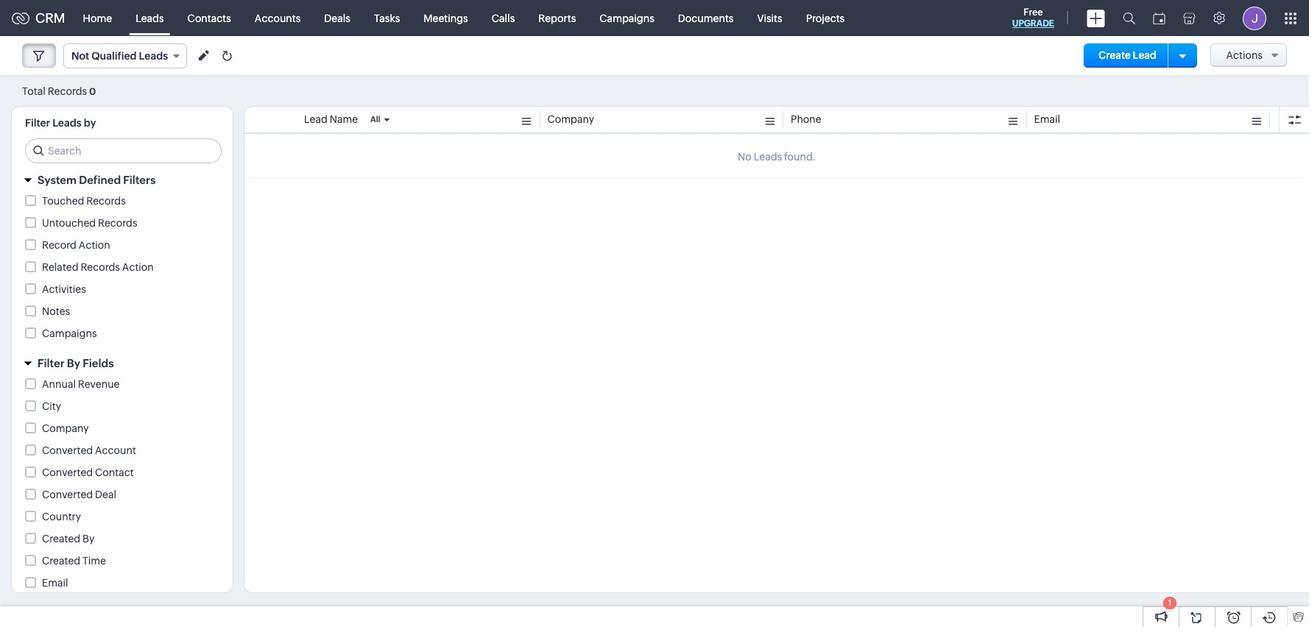 Task type: describe. For each thing, give the bounding box(es) containing it.
created for created by
[[42, 533, 80, 545]]

filters
[[123, 174, 156, 186]]

records for total
[[48, 85, 87, 97]]

contacts link
[[176, 0, 243, 36]]

leads link
[[124, 0, 176, 36]]

accounts
[[255, 12, 301, 24]]

0 horizontal spatial email
[[42, 577, 68, 589]]

actions
[[1226, 49, 1263, 61]]

created time
[[42, 555, 106, 567]]

system
[[38, 174, 77, 186]]

defined
[[79, 174, 121, 186]]

crm
[[35, 10, 65, 26]]

system defined filters
[[38, 174, 156, 186]]

1 horizontal spatial campaigns
[[600, 12, 655, 24]]

country
[[42, 511, 81, 523]]

touched records
[[42, 195, 126, 207]]

free upgrade
[[1012, 7, 1054, 29]]

annual revenue
[[42, 378, 120, 390]]

calls link
[[480, 0, 527, 36]]

contacts
[[187, 12, 231, 24]]

converted contact
[[42, 467, 134, 479]]

home link
[[71, 0, 124, 36]]

profile image
[[1243, 6, 1267, 30]]

home
[[83, 12, 112, 24]]

1 vertical spatial company
[[42, 423, 89, 434]]

converted account
[[42, 445, 136, 457]]

0 vertical spatial email
[[1034, 113, 1060, 125]]

visits link
[[746, 0, 794, 36]]

tasks
[[374, 12, 400, 24]]

total
[[22, 85, 46, 97]]

calls
[[492, 12, 515, 24]]

system defined filters button
[[12, 167, 233, 193]]

deals link
[[312, 0, 362, 36]]

by for filter
[[67, 357, 80, 370]]

converted for converted contact
[[42, 467, 93, 479]]

contact
[[95, 467, 134, 479]]

calendar image
[[1153, 12, 1166, 24]]

not
[[71, 50, 89, 62]]

untouched
[[42, 217, 96, 229]]

0 horizontal spatial action
[[79, 239, 110, 251]]

0 horizontal spatial lead
[[304, 113, 328, 125]]

record
[[42, 239, 77, 251]]

activities
[[42, 284, 86, 295]]

created by
[[42, 533, 94, 545]]

qualified
[[92, 50, 137, 62]]

0
[[89, 86, 96, 97]]

2 vertical spatial leads
[[52, 117, 82, 129]]

deal
[[95, 489, 116, 501]]

reports link
[[527, 0, 588, 36]]

records for untouched
[[98, 217, 137, 229]]

notes
[[42, 306, 70, 317]]

touched
[[42, 195, 84, 207]]

related
[[42, 261, 78, 273]]

created for created time
[[42, 555, 80, 567]]

tasks link
[[362, 0, 412, 36]]

lead name
[[304, 113, 358, 125]]

filter by fields button
[[12, 351, 233, 376]]



Task type: vqa. For each thing, say whether or not it's contained in the screenshot.
IN THE LAST "field" corresponding to 1st Days field from the top's THE
no



Task type: locate. For each thing, give the bounding box(es) containing it.
0 vertical spatial company
[[547, 113, 594, 125]]

1 vertical spatial lead
[[304, 113, 328, 125]]

filter down total
[[25, 117, 50, 129]]

1 horizontal spatial action
[[122, 261, 154, 273]]

logo image
[[12, 12, 29, 24]]

0 vertical spatial filter
[[25, 117, 50, 129]]

0 horizontal spatial by
[[67, 357, 80, 370]]

create lead button
[[1084, 43, 1171, 68]]

filter for filter leads by
[[25, 117, 50, 129]]

filter
[[25, 117, 50, 129], [38, 357, 64, 370]]

not qualified leads
[[71, 50, 168, 62]]

record action
[[42, 239, 110, 251]]

1
[[1168, 599, 1172, 608]]

email
[[1034, 113, 1060, 125], [42, 577, 68, 589]]

leads up not qualified leads field
[[136, 12, 164, 24]]

1 created from the top
[[42, 533, 80, 545]]

filter up annual
[[38, 357, 64, 370]]

filter leads by
[[25, 117, 96, 129]]

1 vertical spatial campaigns
[[42, 328, 97, 339]]

deals
[[324, 12, 350, 24]]

converted up converted deal
[[42, 467, 93, 479]]

free
[[1024, 7, 1043, 18]]

1 horizontal spatial by
[[82, 533, 94, 545]]

0 horizontal spatial campaigns
[[42, 328, 97, 339]]

create lead
[[1099, 49, 1157, 61]]

0 vertical spatial lead
[[1133, 49, 1157, 61]]

crm link
[[12, 10, 65, 26]]

converted up country
[[42, 489, 93, 501]]

1 horizontal spatial company
[[547, 113, 594, 125]]

2 created from the top
[[42, 555, 80, 567]]

create menu element
[[1078, 0, 1114, 36]]

1 converted from the top
[[42, 445, 93, 457]]

related records action
[[42, 261, 154, 273]]

converted
[[42, 445, 93, 457], [42, 467, 93, 479], [42, 489, 93, 501]]

campaigns right reports link
[[600, 12, 655, 24]]

untouched records
[[42, 217, 137, 229]]

records for related
[[81, 261, 120, 273]]

lead left name
[[304, 113, 328, 125]]

search element
[[1114, 0, 1144, 36]]

phone
[[791, 113, 822, 125]]

create menu image
[[1087, 9, 1105, 27]]

name
[[330, 113, 358, 125]]

filter for filter by fields
[[38, 357, 64, 370]]

converted for converted deal
[[42, 489, 93, 501]]

Search text field
[[26, 139, 221, 163]]

converted for converted account
[[42, 445, 93, 457]]

0 vertical spatial converted
[[42, 445, 93, 457]]

revenue
[[78, 378, 120, 390]]

lead inside create lead button
[[1133, 49, 1157, 61]]

Not Qualified Leads field
[[63, 43, 187, 68]]

1 vertical spatial converted
[[42, 467, 93, 479]]

accounts link
[[243, 0, 312, 36]]

search image
[[1123, 12, 1135, 24]]

1 horizontal spatial email
[[1034, 113, 1060, 125]]

by
[[84, 117, 96, 129]]

records down defined
[[86, 195, 126, 207]]

campaigns link
[[588, 0, 666, 36]]

profile element
[[1234, 0, 1275, 36]]

0 vertical spatial created
[[42, 533, 80, 545]]

campaigns down "notes"
[[42, 328, 97, 339]]

documents
[[678, 12, 734, 24]]

records down record action
[[81, 261, 120, 273]]

records left 0
[[48, 85, 87, 97]]

leads left by
[[52, 117, 82, 129]]

create
[[1099, 49, 1131, 61]]

upgrade
[[1012, 18, 1054, 29]]

1 vertical spatial action
[[122, 261, 154, 273]]

records for touched
[[86, 195, 126, 207]]

1 vertical spatial created
[[42, 555, 80, 567]]

created down country
[[42, 533, 80, 545]]

projects link
[[794, 0, 857, 36]]

1 vertical spatial leads
[[139, 50, 168, 62]]

converted up 'converted contact'
[[42, 445, 93, 457]]

0 vertical spatial campaigns
[[600, 12, 655, 24]]

records down touched records
[[98, 217, 137, 229]]

account
[[95, 445, 136, 457]]

leads down leads link
[[139, 50, 168, 62]]

1 vertical spatial by
[[82, 533, 94, 545]]

lead
[[1133, 49, 1157, 61], [304, 113, 328, 125]]

reports
[[538, 12, 576, 24]]

meetings
[[424, 12, 468, 24]]

action up related records action
[[79, 239, 110, 251]]

action down untouched records
[[122, 261, 154, 273]]

filter inside the filter by fields dropdown button
[[38, 357, 64, 370]]

total records 0
[[22, 85, 96, 97]]

action
[[79, 239, 110, 251], [122, 261, 154, 273]]

time
[[82, 555, 106, 567]]

2 converted from the top
[[42, 467, 93, 479]]

all
[[370, 115, 380, 124]]

created
[[42, 533, 80, 545], [42, 555, 80, 567]]

0 horizontal spatial company
[[42, 423, 89, 434]]

leads
[[136, 12, 164, 24], [139, 50, 168, 62], [52, 117, 82, 129]]

1 vertical spatial filter
[[38, 357, 64, 370]]

city
[[42, 401, 61, 412]]

converted deal
[[42, 489, 116, 501]]

leads inside not qualified leads field
[[139, 50, 168, 62]]

by for created
[[82, 533, 94, 545]]

3 converted from the top
[[42, 489, 93, 501]]

0 vertical spatial by
[[67, 357, 80, 370]]

1 vertical spatial email
[[42, 577, 68, 589]]

fields
[[83, 357, 114, 370]]

filter by fields
[[38, 357, 114, 370]]

2 vertical spatial converted
[[42, 489, 93, 501]]

documents link
[[666, 0, 746, 36]]

leads inside leads link
[[136, 12, 164, 24]]

campaigns
[[600, 12, 655, 24], [42, 328, 97, 339]]

by up time
[[82, 533, 94, 545]]

lead right create
[[1133, 49, 1157, 61]]

1 horizontal spatial lead
[[1133, 49, 1157, 61]]

projects
[[806, 12, 845, 24]]

by inside dropdown button
[[67, 357, 80, 370]]

by up annual revenue
[[67, 357, 80, 370]]

visits
[[757, 12, 782, 24]]

0 vertical spatial leads
[[136, 12, 164, 24]]

annual
[[42, 378, 76, 390]]

records
[[48, 85, 87, 97], [86, 195, 126, 207], [98, 217, 137, 229], [81, 261, 120, 273]]

meetings link
[[412, 0, 480, 36]]

created down created by
[[42, 555, 80, 567]]

0 vertical spatial action
[[79, 239, 110, 251]]

by
[[67, 357, 80, 370], [82, 533, 94, 545]]

company
[[547, 113, 594, 125], [42, 423, 89, 434]]



